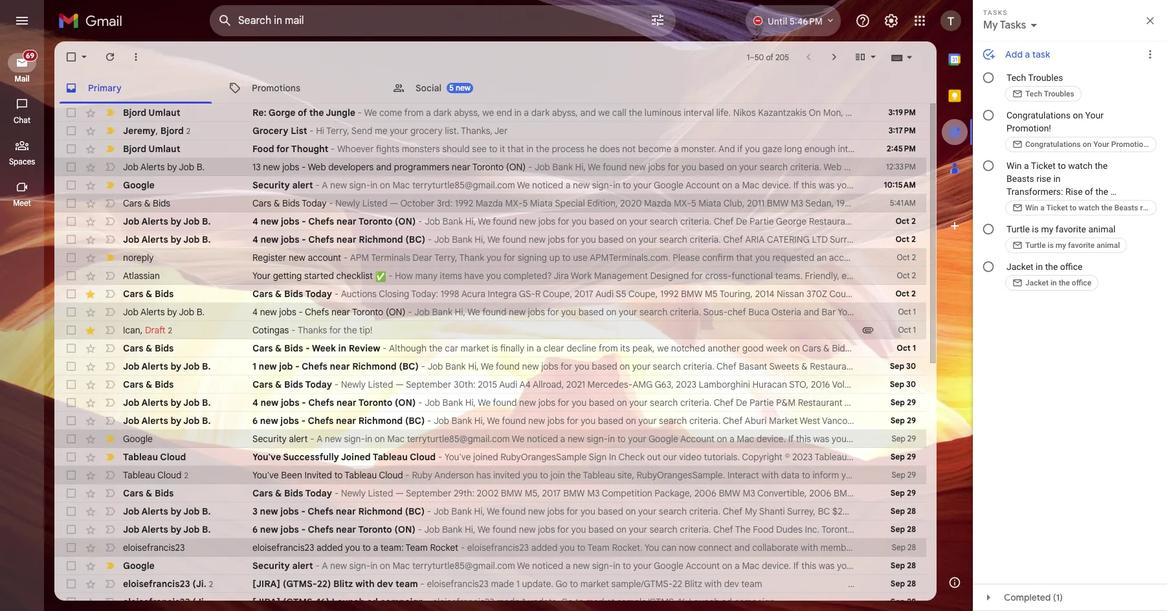 Task type: locate. For each thing, give the bounding box(es) containing it.
2 4 from the top
[[253, 234, 258, 245]]

audi left the s4,
[[934, 379, 952, 390]]

0 horizontal spatial campaign
[[380, 596, 424, 608]]

4 4 from the top
[[253, 397, 258, 409]]

wa
[[1068, 451, 1082, 463]]

based for job bank hi, we found new jobs for you based on your search criteria. sous-chef buca osteria and bar yorkville toronto, on $57500.00 annually full time sous-chef no small feast inc
[[579, 306, 604, 318]]

surrey, down some
[[857, 361, 885, 372]]

in
[[515, 107, 522, 118], [526, 143, 534, 155], [370, 179, 378, 191], [613, 179, 621, 191], [945, 270, 952, 282], [338, 343, 346, 354], [527, 343, 534, 354], [365, 433, 372, 445], [608, 433, 615, 445], [370, 560, 378, 572], [613, 560, 621, 572]]

0 horizontal spatial 2011
[[747, 197, 765, 209]]

0 horizontal spatial abyss,
[[454, 107, 480, 118]]

and
[[719, 143, 735, 155]]

1 horizontal spatial campaign
[[735, 596, 775, 608]]

0 vertical spatial help
[[1031, 179, 1049, 191]]

richmond up joined
[[359, 415, 403, 427]]

toronto, for $20.50
[[856, 216, 889, 227]]

0 horizontal spatial sous-
[[703, 306, 728, 318]]

2 team from the left
[[588, 542, 610, 554]]

mail heading
[[0, 74, 44, 84]]

0 horizontal spatial 2006
[[695, 488, 717, 499]]

0 vertical spatial of
[[766, 52, 774, 62]]

peterson
[[977, 107, 1014, 118]]

28 row from the top
[[54, 593, 927, 611]]

r
[[535, 288, 541, 300]]

mac
[[393, 179, 410, 191], [742, 179, 760, 191], [387, 433, 405, 445], [737, 433, 755, 445], [393, 560, 410, 572], [742, 560, 760, 572]]

car
[[1038, 288, 1052, 300], [1126, 379, 1141, 390], [1139, 488, 1154, 499]]

2023 right g63, on the bottom of page
[[676, 379, 697, 390]]

near for job bank hi, we found new jobs for you based on your search criteria. chef the food dudes inc. toronto, on $19.00 to $30.00 hourly (to be negotiated) full time chef pantry toronto
[[336, 524, 356, 535]]

0 vertical spatial terry,
[[326, 125, 349, 137]]

1 coupe, from the left
[[543, 288, 572, 300]]

1 30 from the top
[[907, 361, 916, 371]]

1 horizontal spatial your
[[1088, 270, 1106, 282]]

2 vertical spatial was
[[819, 560, 835, 572]]

1 closing from the left
[[379, 288, 409, 300]]

we'll down projects
[[1011, 560, 1029, 572]]

2 6 from the top
[[253, 524, 258, 535]]

mon,
[[823, 107, 844, 118]]

sep 29
[[891, 398, 916, 407], [891, 416, 916, 425], [892, 434, 916, 444], [891, 452, 916, 462], [892, 470, 916, 480], [891, 488, 916, 498]]

2 inside the eloisefrancis23 (ji. 2
[[209, 579, 213, 589]]

to left inform
[[802, 469, 811, 481]]

2 dev from the left
[[724, 578, 739, 590]]

fights
[[376, 143, 400, 155]]

dear
[[413, 252, 432, 264]]

we'll for sep 28
[[1011, 560, 1029, 572]]

2 vertical spatial anything.
[[944, 560, 982, 572]]

launch right the 16)
[[332, 596, 365, 608]]

row containing jeremy
[[54, 122, 927, 140]]

james
[[948, 107, 975, 118]]

sample/gtms- down the 22
[[617, 596, 678, 608]]

was for sep 28
[[819, 560, 835, 572]]

restaurant up 2016
[[810, 361, 855, 372]]

audi left 'rs5'
[[973, 197, 991, 209]]

1621
[[974, 451, 991, 463]]

bjord up jeremy
[[123, 107, 146, 118]]

1 vertical spatial umlaut
[[149, 143, 180, 155]]

alerts
[[141, 161, 165, 173], [141, 216, 168, 227], [141, 234, 168, 245], [141, 306, 165, 318], [141, 361, 168, 372], [141, 397, 168, 409], [141, 415, 168, 427], [141, 506, 168, 517], [141, 524, 168, 535]]

security down 13
[[253, 179, 290, 191]]

blitz right 22)
[[333, 578, 353, 590]]

row containing ican
[[54, 321, 927, 339]]

1 vertical spatial from
[[968, 270, 987, 282]]

$18.5
[[1148, 216, 1167, 227]]

2 vertical spatial surrey,
[[787, 506, 816, 517]]

of right members on the right
[[862, 542, 870, 554]]

— for 29th:
[[396, 488, 404, 499]]

$20.00 down se,
[[896, 397, 927, 409]]

security alert - a new sign-in on mac terryturtle85@gmail.com we noticed a new sign-in to your google account on a mac device. if this was you, you don't need to do anything. if not, we'll help you secure your for 10:15 am
[[253, 179, 1117, 191]]

bjord umlaut for food for thought
[[123, 143, 180, 155]]

terryturtle85@gmail.com for 29
[[407, 433, 510, 445]]

1 horizontal spatial mazda
[[644, 197, 672, 209]]

3 security alert - a new sign-in on mac terryturtle85@gmail.com we noticed a new sign-in to your google account on a mac device. if this was you, you don't need to do anything. if not, we'll help you secure your from the top
[[253, 560, 1117, 572]]

register new account - apm terminals dear terry, thank you for signing up to use apmterminals.com. please confirm that you requested an account by clicking on the activation link below. once authenticated, you can comp
[[253, 252, 1167, 264]]

4 new jobs - chefs near toronto (on) - job bank hi, we found new jobs for you based on your search criteria. sous-chef buca osteria and bar yorkville toronto, on $57500.00 annually full time sous-chef no small feast inc
[[253, 306, 1167, 318]]

24 row from the top
[[54, 521, 1167, 539]]

8 job alerts by job b. from the top
[[123, 506, 211, 517]]

out left 'our'
[[647, 451, 661, 463]]

oct for yorkville
[[898, 307, 911, 317]]

2 horizontal spatial coupe,
[[830, 288, 859, 300]]

[jira] for [jira] (gtms-22) blitz with dev team - eloisefrancis23 made 1 update. go to market sample/gtms-22 blitz with dev team ‌ ‌ ‌ ‌ ‌ ‌ ‌ ‌ ‌ ‌ ‌ ‌ ‌ ‌ ‌ ‌ ‌ ‌ ‌ ‌ ‌ ‌ ‌ ‌ ‌ ‌ ‌ ‌ ‌ ‌ ‌ ‌ ‌ ‌ ‌ ‌ ‌ ‌ ‌ ‌ ‌ ‌ ‌ ‌ ‌ ‌ ‌ ‌ ‌ ‌ ‌ ‌ ‌ ‌ ‌ ‌ ‌ ‌ ‌ ‌ ‌
[[253, 578, 280, 590]]

5 up 4 new jobs - chefs near toronto (on) - job bank hi, we found new jobs for you based on your search criteria. chef de partie george restaurant toronto, on $20.50 hourly full time chef shahi tandoor brampton, on $18.5
[[691, 197, 696, 209]]

not, for sep 28
[[993, 560, 1008, 572]]

lamborghini
[[699, 379, 750, 390]]

older image
[[828, 51, 841, 63]]

(ji. down the eloisefrancis23 (ji. 2
[[192, 596, 206, 608]]

toronto,
[[856, 216, 889, 227], [873, 306, 907, 318], [845, 397, 878, 409], [1094, 397, 1127, 409], [822, 524, 855, 535]]

None checkbox
[[65, 142, 78, 155], [65, 161, 78, 174], [65, 179, 78, 192], [65, 197, 78, 210], [65, 233, 78, 246], [65, 251, 78, 264], [65, 287, 78, 300], [65, 306, 78, 319], [65, 378, 78, 391], [65, 414, 78, 427], [65, 469, 78, 482], [65, 487, 78, 500], [65, 541, 78, 554], [65, 596, 78, 609], [65, 142, 78, 155], [65, 161, 78, 174], [65, 179, 78, 192], [65, 197, 78, 210], [65, 233, 78, 246], [65, 251, 78, 264], [65, 287, 78, 300], [65, 306, 78, 319], [65, 378, 78, 391], [65, 414, 78, 427], [65, 469, 78, 482], [65, 487, 78, 500], [65, 541, 78, 554], [65, 596, 78, 609]]

coupe, down jira
[[543, 288, 572, 300]]

oct 2 for restaurant
[[896, 216, 916, 226]]

1 horizontal spatial coupe,
[[629, 288, 658, 300]]

2 vertical spatial secure
[[1068, 560, 1096, 572]]

near for job bank hi, we found new jobs for you based on your search criteria. chef aria catering ltd surrey, bc $27.50 hourly full time chef de partie great bear pub burnaby, bc $21.0
[[336, 234, 357, 245]]

1 horizontal spatial miata
[[699, 197, 722, 209]]

1 vertical spatial 2023
[[676, 379, 697, 390]]

and left call
[[580, 107, 596, 118]]

row containing noreply
[[54, 249, 1167, 267]]

1 account from the left
[[308, 252, 341, 264]]

7 job alerts by job b. from the top
[[123, 415, 211, 427]]

0 horizontal spatial team
[[406, 542, 428, 554]]

hourly
[[939, 216, 965, 227], [905, 234, 931, 245], [932, 361, 958, 372], [929, 397, 955, 409], [914, 415, 940, 427], [866, 506, 892, 517], [948, 524, 974, 535]]

0 vertical spatial ,
[[156, 125, 158, 136]]

bank for job bank hi, we found new jobs for you based on your search criteria. sous-chef buca osteria and bar yorkville toronto, on $57500.00 annually full time sous-chef no small feast inc
[[432, 306, 453, 318]]

at
[[898, 107, 906, 118]]

1 campaign from the left
[[380, 596, 424, 608]]

2 2006 from the left
[[810, 488, 832, 499]]

0 vertical spatial can
[[1131, 252, 1146, 264]]

29 for you,
[[908, 434, 916, 444]]

hourly down "330ci" on the right bottom
[[866, 506, 892, 517]]

search for dudes
[[650, 524, 678, 535]]

[jira] left the 16)
[[253, 596, 280, 608]]

sell for auctions
[[1014, 288, 1028, 300]]

noticed up rubyorangessample
[[527, 433, 558, 445]]

tableau down tableau cloud
[[123, 469, 155, 481]]

1 vertical spatial (gtms-
[[283, 596, 317, 608]]

added up [jira] (gtms-22) blitz with dev team - eloisefrancis23 made 1 update. go to market sample/gtms-22 blitz with dev team ‌ ‌ ‌ ‌ ‌ ‌ ‌ ‌ ‌ ‌ ‌ ‌ ‌ ‌ ‌ ‌ ‌ ‌ ‌ ‌ ‌ ‌ ‌ ‌ ‌ ‌ ‌ ‌ ‌ ‌ ‌ ‌ ‌ ‌ ‌ ‌ ‌ ‌ ‌ ‌ ‌ ‌ ‌ ‌ ‌ ‌ ‌ ‌ ‌ ‌ ‌ ‌ ‌ ‌ ‌ ‌ ‌ ‌ ‌ ‌ ‌
[[531, 542, 558, 554]]

anything. up 2022
[[944, 179, 982, 191]]

chef
[[728, 306, 746, 318], [1071, 306, 1090, 318], [982, 397, 1000, 409]]

2 row from the top
[[54, 122, 927, 140]]

richmond up team:
[[358, 506, 403, 517]]

alerts for 13 new jobs - web developers and programmers  near toronto (on) -
[[141, 161, 165, 173]]

0 horizontal spatial chef
[[728, 306, 746, 318]]

market down [jira] (gtms-22) blitz with dev team - eloisefrancis23 made 1 update. go to market sample/gtms-22 blitz with dev team ‌ ‌ ‌ ‌ ‌ ‌ ‌ ‌ ‌ ‌ ‌ ‌ ‌ ‌ ‌ ‌ ‌ ‌ ‌ ‌ ‌ ‌ ‌ ‌ ‌ ‌ ‌ ‌ ‌ ‌ ‌ ‌ ‌ ‌ ‌ ‌ ‌ ‌ ‌ ‌ ‌ ‌ ‌ ‌ ‌ ‌ ‌ ‌ ‌ ‌ ‌ ‌ ‌ ‌ ‌ ‌ ‌ ‌ ‌ ‌ ‌
[[586, 596, 615, 608]]

2 september from the top
[[406, 488, 452, 499]]

Search in mail text field
[[238, 14, 614, 27]]

1 vertical spatial do
[[926, 433, 937, 445]]

s,
[[1043, 379, 1051, 390]]

roadster,
[[910, 197, 948, 209]]

we'll
[[1011, 179, 1029, 191], [1005, 433, 1023, 445], [1011, 560, 1029, 572]]

account up video
[[681, 433, 715, 445]]

job alerts by job b. for 4 new jobs - chefs near richmond (bc) - job bank hi, we found new jobs for you based on your search criteria. chef aria catering ltd surrey, bc $27.50 hourly full time chef de partie great bear pub burnaby, bc $21.0
[[123, 234, 211, 245]]

1 vertical spatial 1992
[[660, 288, 679, 300]]

13 row from the top
[[54, 321, 927, 339]]

tab list inside main content
[[54, 73, 937, 104]]

1 dev from the left
[[377, 578, 393, 590]]

0 vertical spatial bjord umlaut
[[123, 107, 180, 118]]

3:17 pm
[[889, 126, 916, 135]]

18 row from the top
[[54, 412, 1167, 430]]

s4,
[[954, 379, 967, 390]]

kazantzakis
[[758, 107, 807, 118]]

was for 10:15 am
[[819, 179, 835, 191]]

2 campaign from the left
[[735, 596, 775, 608]]

2 vertical spatial not,
[[993, 560, 1008, 572]]

1 vertical spatial you,
[[832, 433, 849, 445]]

chat heading
[[0, 115, 44, 126]]

21 row from the top
[[54, 466, 1167, 484]]

row containing eloisefrancis23
[[54, 539, 1167, 557]]

if up 1621 on the right
[[979, 433, 985, 445]]

restaurant up table
[[1030, 397, 1075, 409]]

full down zhp
[[894, 506, 908, 517]]

search for ltd
[[660, 234, 688, 245]]

8 row from the top
[[54, 231, 1167, 249]]

google up 'our'
[[649, 433, 678, 445]]

(ji.
[[192, 578, 206, 590], [192, 596, 206, 608]]

oct
[[896, 216, 910, 226], [896, 234, 910, 244], [897, 253, 910, 262], [897, 271, 910, 280], [896, 289, 910, 298], [898, 307, 911, 317], [898, 325, 911, 335], [897, 343, 911, 353]]

©
[[785, 451, 790, 463]]

,
[[156, 125, 158, 136], [140, 324, 143, 336]]

refresh image
[[104, 51, 117, 63]]

2 (gtms- from the top
[[283, 596, 317, 608]]

2 vertical spatial help
[[1031, 560, 1049, 572]]

2 auctions from the left
[[1054, 288, 1090, 300]]

list
[[291, 125, 307, 137]]

apmterminals.com.
[[590, 252, 671, 264]]

navigation containing mail
[[0, 41, 45, 611]]

toronto for job bank hi, we found new jobs for you based on your search criteria. chef de partie george restaurant toronto, on $20.50 hourly full time chef shahi tandoor brampton, on $18.5
[[359, 216, 393, 227]]

20 row from the top
[[54, 448, 1167, 466]]

69
[[26, 51, 34, 60]]

hi, for job bank hi, we found new jobs for you based on your search criteria. chef the food dudes inc. toronto, on $19.00 to $30.00 hourly (to be negotiated) full time chef pantry toronto
[[465, 524, 476, 535]]

terryturtle85@gmail.com
[[412, 179, 515, 191], [407, 433, 510, 445], [412, 560, 515, 572]]

cars & bids for cars & bids today - newly listed — september 29th: 2002 bmw m5, 2017 bmw m3 competition package, 2006 bmw m3 convertible, 2006 bmw 330ci zhp convertible, 2011 bmw m3 convertible, cars & bids sell a car ne
[[123, 488, 174, 499]]

1992
[[455, 197, 473, 209], [660, 288, 679, 300]]

don't down $19.00
[[874, 560, 895, 572]]

2023 right ©
[[792, 451, 813, 463]]

today for newly listed — september 30th: 2015 audi a4 allroad, 2021 mercedes-amg g63, 2023 lamborghini huracan sto, 2016 volkswagen gti se, 2011 audi s4, 1983 porsche 928 s, cars & bids sell a car newly
[[305, 379, 332, 390]]

34th
[[1002, 451, 1020, 463]]

2 horizontal spatial abyss,
[[868, 143, 894, 155]]

0 vertical spatial secure
[[1068, 179, 1096, 191]]

11 row from the top
[[54, 285, 1167, 303]]

you
[[645, 542, 659, 554]]

a down web
[[322, 179, 328, 191]]

job alerts by job b. for 4 new jobs - chefs near toronto (on) - job bank hi, we found new jobs for you based on your search criteria. chef de partie p&m restaurant toronto, on $20.00 hourly sous-chef patois restaurant inc. toronto, on $19.0
[[123, 397, 211, 409]]

toronto up tip!
[[352, 306, 384, 318]]

1 horizontal spatial auctions
[[1054, 288, 1090, 300]]

$20.50
[[907, 216, 937, 227]]

based for job bank hi, we found new jobs for you based on your search criteria. chef de partie p&m restaurant toronto, on $20.00 hourly sous-chef patois restaurant inc. toronto, on $19.0
[[589, 397, 615, 409]]

1 row from the top
[[54, 104, 1167, 122]]

30 down strong
[[907, 361, 916, 371]]

a down 'done,'
[[1031, 288, 1036, 300]]

1 vertical spatial can
[[662, 542, 677, 554]]

this for sep 28
[[802, 560, 817, 572]]

2 dark from the left
[[531, 107, 550, 118]]

2 cars & bids from the top
[[123, 288, 174, 300]]

5 right social
[[449, 83, 454, 92]]

0 vertical spatial 1992
[[455, 197, 473, 209]]

team left rocket.
[[588, 542, 610, 554]]

2 vertical spatial oct 1
[[897, 343, 916, 353]]

30 for surrey,
[[907, 361, 916, 371]]

bjord umlaut
[[123, 107, 180, 118], [123, 143, 180, 155]]

time down 'done,'
[[1027, 306, 1045, 318]]

cars & bids for cars & bids today - auctions closing today: 1998 acura integra gs-r coupe, 2017 audi s5 coupe, 1992 bmw m5 touring, 2014 nissan 370z coupe, 1996 mazda mx-5 miata, cars & bids sell a car auctions closing today bids
[[123, 288, 174, 300]]

4 job alerts by job b. from the top
[[123, 306, 205, 318]]

he
[[587, 143, 597, 155]]

device. for sep 28
[[762, 560, 791, 572]]

do for sep 29
[[926, 433, 937, 445]]

food
[[253, 143, 274, 155], [753, 524, 774, 535]]

2 sep 30 from the top
[[890, 379, 916, 389]]

1 vertical spatial september
[[406, 488, 452, 499]]

2 into from the left
[[998, 143, 1014, 155]]

clear
[[544, 343, 564, 354]]

dev down connect
[[724, 578, 739, 590]]

near for job bank hi, we found new jobs for you based on your search criteria. chef my shanti surrey, bc $20.00 hourly full time chef the flying pig vancouver, bc $20.00 to $23.00 hour
[[336, 506, 356, 517]]

1 horizontal spatial into
[[998, 143, 1014, 155]]

main content containing primary
[[54, 41, 1167, 611]]

job alerts by job b. for 1 new job - chefs near richmond (bc) - job bank hi, we found new jobs for you based on your search criteria. chef basant sweets & restaurant surrey, bc $27.50 hourly full time view all similar jobs discover the five key s
[[123, 361, 211, 372]]

2 vertical spatial car
[[1139, 488, 1154, 499]]

launch right the 16
[[689, 596, 720, 608]]

1 bjord umlaut from the top
[[123, 107, 180, 118]]

2 vertical spatial noticed
[[532, 560, 563, 572]]

2 horizontal spatial mazda
[[882, 288, 910, 300]]

1 horizontal spatial 2011
[[914, 379, 932, 390]]

allroad,
[[533, 379, 564, 390]]

by for 13 new jobs - web developers and programmers  near toronto (on) -
[[167, 161, 177, 173]]

job alerts by job b. for 4 new jobs - chefs near toronto (on) - job bank hi, we found new jobs for you based on your search criteria. sous-chef buca osteria and bar yorkville toronto, on $57500.00 annually full time sous-chef no small feast inc
[[123, 306, 205, 318]]

out right the together!
[[1093, 542, 1107, 554]]

0 vertical spatial made
[[491, 578, 514, 590]]

1 cars & bids from the top
[[123, 197, 170, 209]]

6 for 6 new jobs - chefs near richmond (bc) - job bank hi, we found new jobs for you based on your search criteria. chef aburi market west vancouver, bc $27.50 hourly full time chef executive table group vancouver, bc $85
[[253, 415, 258, 427]]

chefs for 4 new jobs - chefs near toronto (on) - job bank hi, we found new jobs for you based on your search criteria. chef de partie george restaurant toronto, on $20.50 hourly full time chef shahi tandoor brampton, on $18.5
[[308, 216, 334, 227]]

mazda right 2020
[[644, 197, 672, 209]]

toronto down "review"
[[359, 397, 393, 409]]

car down as
[[1038, 288, 1052, 300]]

by
[[167, 161, 177, 173], [171, 216, 182, 227], [171, 234, 182, 245], [865, 252, 875, 264], [167, 306, 177, 318], [171, 361, 182, 372], [171, 397, 182, 409], [171, 415, 182, 427], [171, 506, 182, 517], [171, 524, 182, 535]]

bmw up george
[[767, 197, 789, 209]]

more image
[[130, 51, 142, 63]]

me
[[375, 125, 388, 137]]

chef left aburi
[[723, 415, 743, 427]]

0 horizontal spatial your
[[253, 270, 271, 282]]

1 dark from the left
[[433, 107, 452, 118]]

found for job bank hi, we found new jobs for you based on your search criteria. chef the food dudes inc. toronto, on $19.00 to $30.00 hourly (to be negotiated) full time chef pantry toronto
[[493, 524, 517, 535]]

found for job bank hi, we found new jobs for you based on your search criteria. chef my shanti surrey, bc $20.00 hourly full time chef the flying pig vancouver, bc $20.00 to $23.00 hour
[[502, 506, 526, 517]]

3 job alerts by job b. from the top
[[123, 234, 211, 245]]

1 auctions from the left
[[341, 288, 377, 300]]

1 vertical spatial the
[[735, 524, 751, 535]]

search
[[650, 216, 678, 227], [660, 234, 688, 245], [640, 306, 668, 318], [653, 361, 681, 372], [650, 397, 678, 409], [659, 415, 687, 427], [659, 506, 687, 517], [650, 524, 678, 535]]

sep 29 for visualizations
[[892, 470, 916, 480]]

2 vertical spatial of
[[862, 542, 870, 554]]

programmers
[[394, 161, 450, 173]]

69 link
[[8, 50, 38, 73]]

that up functional
[[736, 252, 753, 264]]

by for 6 new jobs - chefs near toronto (on) - job bank hi, we found new jobs for you based on your search criteria. chef the food dudes inc. toronto, on $19.00 to $30.00 hourly (to be negotiated) full time chef pantry toronto
[[171, 524, 182, 535]]

does
[[600, 143, 620, 155]]

connect
[[699, 542, 732, 554]]

3 coupe, from the left
[[830, 288, 859, 300]]

6 job alerts by job b. from the top
[[123, 397, 211, 409]]

job alerts by job b. for 3 new jobs - chefs near richmond (bc) - job bank hi, we found new jobs for you based on your search criteria. chef my shanti surrey, bc $20.00 hourly full time chef the flying pig vancouver, bc $20.00 to $23.00 hour
[[123, 506, 211, 517]]

m5,
[[525, 488, 540, 499]]

1 horizontal spatial team
[[588, 542, 610, 554]]

grocery list - hi terry, send me your grocery list. thanks, jer
[[253, 125, 508, 137]]

✅ image
[[375, 271, 386, 282]]

go down [jira] (gtms-22) blitz with dev team - eloisefrancis23 made 1 update. go to market sample/gtms-22 blitz with dev team ‌ ‌ ‌ ‌ ‌ ‌ ‌ ‌ ‌ ‌ ‌ ‌ ‌ ‌ ‌ ‌ ‌ ‌ ‌ ‌ ‌ ‌ ‌ ‌ ‌ ‌ ‌ ‌ ‌ ‌ ‌ ‌ ‌ ‌ ‌ ‌ ‌ ‌ ‌ ‌ ‌ ‌ ‌ ‌ ‌ ‌ ‌ ‌ ‌ ‌ ‌ ‌ ‌ ‌ ‌ ‌ ‌ ‌ ‌ ‌ ‌
[[561, 596, 573, 608]]

1 ad from the left
[[367, 596, 378, 608]]

5 job alerts by job b. from the top
[[123, 361, 211, 372]]

1 security alert - a new sign-in on mac terryturtle85@gmail.com we noticed a new sign-in to your google account on a mac device. if this was you, you don't need to do anything. if not, we'll help you secure your from the top
[[253, 179, 1117, 191]]

sep 28 for [jira] (gtms-16) launch ad campaign - eloisefrancis23 made 1 update. go to market sample/gtms-16 launch ad campaign ‌ ‌ ‌ ‌ ‌ ‌ ‌ ‌ ‌ ‌ ‌ ‌ ‌ ‌ ‌ ‌ ‌ ‌ ‌ ‌ ‌ ‌ ‌ ‌ ‌ ‌ ‌ ‌ ‌ ‌ ‌ ‌ ‌ ‌ ‌ ‌ ‌ ‌ ‌ ‌ ‌ ‌ ‌ ‌ ‌ ‌ ‌ ‌ ‌ ‌ ‌ ‌ ‌ ‌ ‌ ‌ ‌ ‌ ‌ ‌ ‌ ‌
[[891, 597, 916, 607]]

select input tool image
[[906, 52, 914, 62]]

bc up 'software.'
[[870, 415, 882, 427]]

ican
[[123, 324, 140, 336]]

tableau cloud 2
[[123, 469, 188, 481]]

need for sep 28
[[897, 560, 918, 572]]

jump
[[919, 270, 942, 282]]

3 security from the top
[[253, 560, 290, 572]]

— down although
[[396, 379, 404, 390]]

convertible, down customize at the bottom right of page
[[904, 488, 953, 499]]

is
[[492, 343, 498, 354]]

the up hi
[[309, 107, 324, 118]]

partie for $20.50
[[750, 216, 774, 227]]

security alert - a new sign-in on mac terryturtle85@gmail.com we noticed a new sign-in to your google account on a mac device. if this was you, you don't need to do anything. if not, we'll help you secure your for sep 29
[[253, 433, 1112, 445]]

2 vertical spatial alert
[[292, 560, 313, 572]]

0 horizontal spatial blitz
[[333, 578, 353, 590]]

sep 30
[[890, 361, 916, 371], [890, 379, 916, 389]]

0 horizontal spatial of
[[298, 107, 307, 118]]

b. for 4 new jobs - chefs near toronto (on) - job bank hi, we found new jobs for you based on your search criteria. sous-chef buca osteria and bar yorkville toronto, on $57500.00 annually full time sous-chef no small feast inc
[[197, 306, 205, 318]]

0 vertical spatial —
[[390, 197, 398, 209]]

if down collaborate
[[794, 560, 799, 572]]

a down the 2013
[[1119, 379, 1124, 390]]

0 vertical spatial 30
[[907, 361, 916, 371]]

you've successfully joined tableau cloud - you've joined rubyorangessample sign in check out our video tutorials. copyright © 2023 tableau software. all rights reserved. 1621 n 34th st. seattle, wa 98103 privacy. you've
[[253, 451, 1167, 463]]

google up the 22
[[654, 560, 684, 572]]

2023
[[875, 107, 896, 118], [676, 379, 697, 390], [792, 451, 813, 463]]

0 vertical spatial (ji.
[[192, 578, 206, 590]]

ne
[[1156, 488, 1167, 499]]

2 vertical spatial this
[[802, 560, 817, 572]]

2 30 from the top
[[907, 379, 916, 389]]

today for newly listed — september 29th: 2002 bmw m5, 2017 bmw m3 competition package, 2006 bmw m3 convertible, 2006 bmw 330ci zhp convertible, 2011 bmw m3 convertible, cars & bids sell a car ne
[[305, 488, 332, 499]]

1 vertical spatial we'll
[[1005, 433, 1023, 445]]

3 4 from the top
[[253, 306, 258, 318]]

1 added from the left
[[317, 542, 343, 554]]

device. for sep 29
[[757, 433, 786, 445]]

2016
[[811, 379, 830, 390]]

cotingas - thanks for the tip!
[[253, 324, 373, 336]]

criteria. for osteria
[[670, 306, 701, 318]]

the left 'five'
[[1116, 361, 1130, 372]]

2017 down join
[[542, 488, 561, 499]]

0 horizontal spatial into
[[838, 143, 854, 155]]

ltd
[[812, 234, 828, 245]]

1 job alerts by job b. from the top
[[123, 161, 205, 173]]

1 vertical spatial (ji.
[[192, 596, 206, 608]]

0 vertical spatial from
[[404, 107, 424, 118]]

nissan
[[777, 288, 804, 300]]

1 vertical spatial security
[[253, 433, 287, 445]]

a right 'end'
[[524, 107, 529, 118]]

jungle
[[326, 107, 355, 118]]

2 coupe, from the left
[[629, 288, 658, 300]]

help up st.
[[1026, 433, 1044, 445]]

link
[[982, 252, 996, 264]]

2 vertical spatial 2011
[[955, 488, 973, 499]]

alerts for 4 new jobs - chefs near toronto (on) - job bank hi, we found new jobs for you based on your search criteria. chef de partie p&m restaurant toronto, on $20.00 hourly sous-chef patois restaurant inc. toronto, on $19.0
[[141, 397, 168, 409]]

restaurant down 2016
[[798, 397, 843, 409]]

0 vertical spatial 6
[[253, 415, 258, 427]]

98103
[[1084, 451, 1109, 463]]

2 (ji. from the top
[[192, 596, 206, 608]]

1 gaze from the left
[[763, 143, 782, 155]]

we left call
[[598, 107, 610, 118]]

row
[[54, 104, 1167, 122], [54, 122, 927, 140], [54, 140, 1033, 158], [54, 158, 927, 176], [54, 176, 1117, 194], [54, 194, 1167, 212], [54, 212, 1167, 231], [54, 231, 1167, 249], [54, 249, 1167, 267], [54, 267, 1167, 285], [54, 285, 1167, 303], [54, 303, 1167, 321], [54, 321, 927, 339], [54, 339, 1167, 357], [54, 357, 1167, 376], [54, 376, 1167, 394], [54, 394, 1167, 412], [54, 412, 1167, 430], [54, 430, 1112, 448], [54, 448, 1167, 466], [54, 466, 1167, 484], [54, 484, 1167, 502], [54, 502, 1167, 521], [54, 521, 1167, 539], [54, 539, 1167, 557], [54, 557, 1117, 575], [54, 575, 927, 593], [54, 593, 927, 611]]

terryturtle85@gmail.com for 28
[[412, 560, 515, 572]]

2 vertical spatial partie
[[750, 397, 774, 409]]

10 row from the top
[[54, 267, 1167, 285]]

0 vertical spatial listed
[[362, 197, 388, 209]]

bank
[[443, 216, 463, 227], [452, 234, 473, 245], [432, 306, 453, 318], [446, 361, 466, 372], [443, 397, 463, 409], [452, 415, 472, 427], [452, 506, 472, 517], [442, 524, 463, 535]]

sell for ne
[[1115, 488, 1130, 499]]

newly for newly listed — september 30th: 2015 audi a4 allroad, 2021 mercedes-amg g63, 2023 lamborghini huracan sto, 2016 volkswagen gti se, 2011 audi s4, 1983 porsche 928 s, cars & bids sell a car newly
[[341, 379, 366, 390]]

2 umlaut from the top
[[149, 143, 180, 155]]

25 row from the top
[[54, 539, 1167, 557]]

5 inside tab
[[449, 83, 454, 92]]

car for ne
[[1139, 488, 1154, 499]]

restaurant up ltd
[[809, 216, 854, 227]]

1 vertical spatial anything.
[[939, 433, 977, 445]]

2 vertical spatial 2023
[[792, 451, 813, 463]]

getting
[[273, 270, 302, 282]]

0 horizontal spatial food
[[253, 143, 274, 155]]

inc. right dudes in the right bottom of the page
[[805, 524, 820, 535]]

a
[[322, 179, 328, 191], [317, 433, 323, 445], [322, 560, 328, 572]]

0 horizontal spatial account
[[308, 252, 341, 264]]

29 for 2011
[[907, 488, 916, 498]]

(bc) for 3 new jobs - chefs near richmond (bc)
[[405, 506, 425, 517]]

1 (gtms- from the top
[[283, 578, 317, 590]]

1 horizontal spatial dev
[[724, 578, 739, 590]]

1 horizontal spatial 2023
[[792, 451, 813, 463]]

don't for sep 28
[[874, 560, 895, 572]]

1 horizontal spatial 1992
[[660, 288, 679, 300]]

0 horizontal spatial mx-
[[505, 197, 523, 209]]

&
[[144, 197, 150, 209], [274, 197, 280, 209], [146, 288, 152, 300], [275, 288, 282, 300], [985, 288, 992, 300], [146, 343, 152, 354], [275, 343, 282, 354], [824, 343, 830, 354], [802, 361, 808, 372], [146, 379, 152, 390], [275, 379, 282, 390], [1074, 379, 1080, 390], [146, 488, 152, 499], [275, 488, 282, 499], [1087, 488, 1093, 499]]

job
[[123, 161, 138, 173], [179, 161, 194, 173], [123, 216, 139, 227], [183, 216, 200, 227], [425, 216, 440, 227], [123, 234, 139, 245], [183, 234, 200, 245], [434, 234, 450, 245], [123, 306, 138, 318], [179, 306, 194, 318], [414, 306, 430, 318], [123, 361, 139, 372], [183, 361, 200, 372], [428, 361, 443, 372], [123, 397, 139, 409], [183, 397, 200, 409], [425, 397, 440, 409], [123, 415, 139, 427], [183, 415, 200, 427], [434, 415, 449, 427], [123, 506, 139, 517], [183, 506, 200, 517], [434, 506, 449, 517], [123, 524, 139, 535], [183, 524, 200, 535], [424, 524, 440, 535]]

1 vertical spatial that
[[736, 252, 753, 264]]

device. up "copyright"
[[757, 433, 786, 445]]

1 6 from the top
[[253, 415, 258, 427]]

2 ad from the left
[[722, 596, 732, 608]]

today down invited
[[305, 488, 332, 499]]

catering
[[767, 234, 810, 245]]

side panel section
[[937, 41, 973, 601]]

rocket.
[[612, 542, 643, 554]]

a up the special
[[566, 179, 571, 191]]

mx- left the special
[[505, 197, 523, 209]]

16)
[[317, 596, 330, 608]]

some
[[872, 343, 894, 354]]

not, up n
[[987, 433, 1003, 445]]

navigation
[[0, 41, 45, 611]]

search for osteria
[[640, 306, 668, 318]]

to right idea
[[1010, 270, 1018, 282]]

enough
[[805, 143, 836, 155]]

newly down joined
[[341, 488, 366, 499]]

found for job bank hi, we found new jobs for you based on your search criteria. chef aburi market west vancouver, bc $27.50 hourly full time chef executive table group vancouver, bc $85
[[502, 415, 526, 427]]

main content
[[54, 41, 1167, 611]]

0 vertical spatial terryturtle85@gmail.com
[[412, 179, 515, 191]]

3 cars & bids from the top
[[123, 343, 174, 354]]

1 (ji. from the top
[[192, 578, 206, 590]]

anderson
[[434, 469, 474, 481]]

today for newly listed — october 3rd: 1992 mazda mx-5 miata special edition, 2020 mazda mx-5 miata club, 2011 bmw m3 sedan, 1997 bmw z3 2.8i roadster, 2022 audi rs5 sportback, 1990 honda civic dx hatch
[[302, 197, 327, 209]]

— for 30th:
[[396, 379, 404, 390]]

oct 2 for mazda
[[896, 289, 916, 298]]

330ci
[[858, 488, 882, 499]]

need
[[897, 179, 918, 191], [892, 433, 913, 445], [897, 560, 918, 572]]

sep 28 for security alert - a new sign-in on mac terryturtle85@gmail.com we noticed a new sign-in to your google account on a mac device. if this was you, you don't need to do anything. if not, we'll help you secure your
[[891, 561, 916, 570]]

1 vertical spatial 6
[[253, 524, 258, 535]]

2 bjord umlaut from the top
[[123, 143, 180, 155]]

2 job alerts by job b. from the top
[[123, 216, 211, 227]]

1 convertible, from the left
[[758, 488, 807, 499]]

2023 left at
[[875, 107, 896, 118]]

become
[[638, 143, 672, 155]]

1 vertical spatial $27.50
[[902, 361, 930, 372]]

criteria. for dudes
[[680, 524, 711, 535]]

1 horizontal spatial an
[[856, 143, 866, 155]]

2 account from the left
[[829, 252, 863, 264]]

2 [jira] from the top
[[253, 596, 280, 608]]

(bc) down ruby
[[405, 506, 425, 517]]

criteria. for west
[[690, 415, 721, 427]]

1 4 from the top
[[253, 216, 258, 227]]

tab list containing primary
[[54, 73, 937, 104]]

mail
[[14, 74, 30, 84]]

noticed up [jira] (gtms-22) blitz with dev team - eloisefrancis23 made 1 update. go to market sample/gtms-22 blitz with dev team ‌ ‌ ‌ ‌ ‌ ‌ ‌ ‌ ‌ ‌ ‌ ‌ ‌ ‌ ‌ ‌ ‌ ‌ ‌ ‌ ‌ ‌ ‌ ‌ ‌ ‌ ‌ ‌ ‌ ‌ ‌ ‌ ‌ ‌ ‌ ‌ ‌ ‌ ‌ ‌ ‌ ‌ ‌ ‌ ‌ ‌ ‌ ‌ ‌ ‌ ‌ ‌ ‌ ‌ ‌ ‌ ‌ ‌ ‌ ‌ ‌
[[532, 560, 563, 572]]

0 vertical spatial umlaut
[[149, 107, 180, 118]]

1 sep 30 from the top
[[890, 361, 916, 371]]

privacy.
[[1111, 451, 1143, 463]]

toronto, down volkswagen
[[845, 397, 878, 409]]

0 vertical spatial security
[[253, 179, 290, 191]]

to left the it
[[489, 143, 498, 155]]

$27.50 for vancouver,
[[884, 415, 912, 427]]

s
[[1165, 361, 1167, 372]]

criteria. for &
[[683, 361, 715, 372]]

new inside tab
[[456, 83, 471, 92]]

1990
[[1059, 197, 1079, 209]]

umlaut for food for thought - whoever fights monsters should see to it that in the process he does not become a monster. and if you gaze long enough into an abyss, the abyss will gaze back into you.
[[149, 143, 180, 155]]

0 vertical spatial this
[[802, 179, 817, 191]]

toggle split pane mode image
[[854, 51, 867, 63]]

september down ruby
[[406, 488, 452, 499]]

2 blitz from the left
[[685, 578, 702, 590]]

1 vertical spatial alert
[[289, 433, 308, 445]]

buca
[[749, 306, 770, 318]]

19 row from the top
[[54, 430, 1112, 448]]

0 horizontal spatial inc.
[[805, 524, 820, 535]]

2 convertible, from the left
[[904, 488, 953, 499]]

primary tab
[[54, 73, 217, 104]]

no
[[1092, 306, 1104, 318]]

1 2006 from the left
[[695, 488, 717, 499]]

Search in mail search field
[[210, 5, 676, 36]]

, for jeremy
[[156, 125, 158, 136]]

b. for 4 new jobs - chefs near richmond (bc) - job bank hi, we found new jobs for you based on your search criteria. chef aria catering ltd surrey, bc $27.50 hourly full time chef de partie great bear pub burnaby, bc $21.0
[[202, 234, 211, 245]]

market left is
[[461, 343, 489, 354]]

3 convertible, from the left
[[1014, 488, 1064, 499]]

None checkbox
[[65, 51, 78, 63], [65, 106, 78, 119], [65, 124, 78, 137], [65, 215, 78, 228], [65, 269, 78, 282], [65, 324, 78, 337], [65, 342, 78, 355], [65, 360, 78, 373], [65, 396, 78, 409], [65, 433, 78, 445], [65, 451, 78, 464], [65, 505, 78, 518], [65, 523, 78, 536], [65, 559, 78, 572], [65, 578, 78, 591], [65, 51, 78, 63], [65, 106, 78, 119], [65, 124, 78, 137], [65, 215, 78, 228], [65, 269, 78, 282], [65, 324, 78, 337], [65, 342, 78, 355], [65, 360, 78, 373], [65, 396, 78, 409], [65, 433, 78, 445], [65, 451, 78, 464], [65, 505, 78, 518], [65, 523, 78, 536], [65, 559, 78, 572], [65, 578, 78, 591]]

0 vertical spatial work
[[1108, 270, 1128, 282]]

we'll for 10:15 am
[[1011, 179, 1029, 191]]

site,
[[618, 469, 635, 481]]

tab list
[[937, 41, 973, 565], [54, 73, 937, 104]]

on
[[380, 179, 390, 191], [722, 179, 733, 191], [617, 216, 627, 227], [626, 234, 637, 245], [911, 252, 921, 264], [606, 306, 617, 318], [790, 343, 800, 354], [620, 361, 630, 372], [617, 397, 627, 409], [626, 415, 636, 427], [375, 433, 385, 445], [717, 433, 727, 445], [626, 506, 636, 517], [616, 524, 627, 535], [975, 542, 986, 554], [380, 560, 390, 572], [722, 560, 733, 572]]

1 umlaut from the top
[[149, 107, 180, 118]]

terry, right hi
[[326, 125, 349, 137]]

tableau up tableau cloud 2
[[123, 451, 158, 463]]

2 closing from the left
[[1092, 288, 1123, 300]]

this up sedan,
[[802, 179, 817, 191]]

(on) down october
[[395, 216, 416, 227]]

14 row from the top
[[54, 339, 1167, 357]]

9 job alerts by job b. from the top
[[123, 524, 211, 535]]

alert for 28
[[292, 560, 313, 572]]

1 vertical spatial account
[[681, 433, 715, 445]]

near for job bank hi, we found new jobs for you based on your search criteria. chef de partie p&m restaurant toronto, on $20.00 hourly sous-chef patois restaurant inc. toronto, on $19.0
[[336, 397, 357, 409]]



Task type: vqa. For each thing, say whether or not it's contained in the screenshot.


Task type: describe. For each thing, give the bounding box(es) containing it.
23 row from the top
[[54, 502, 1167, 521]]

a up club,
[[735, 179, 740, 191]]

security for 28
[[253, 560, 290, 572]]

spaces heading
[[0, 157, 44, 167]]

alert for 29
[[289, 433, 308, 445]]

noreply
[[123, 252, 154, 264]]

hourly down 2022
[[939, 216, 965, 227]]

2 horizontal spatial vancouver,
[[1094, 415, 1139, 427]]

promotions
[[252, 82, 300, 94]]

5 row from the top
[[54, 176, 1117, 194]]

apm
[[350, 252, 369, 264]]

if up ©
[[788, 433, 794, 445]]

oct 2 down the clicking
[[897, 271, 916, 280]]

to up roadster,
[[921, 179, 929, 191]]

29 for visualizations
[[908, 470, 916, 480]]

on left $57500.00
[[909, 306, 923, 318]]

0 vertical spatial alert
[[292, 179, 313, 191]]

west
[[800, 415, 820, 427]]

tandoor
[[1051, 216, 1085, 227]]

26 row from the top
[[54, 557, 1117, 575]]

intuitive.
[[883, 270, 918, 282]]

cloud left ruby
[[379, 469, 403, 481]]

account for sep 28
[[686, 560, 720, 572]]

gmail image
[[58, 8, 129, 34]]

0 horizontal spatial terry,
[[326, 125, 349, 137]]

1983
[[970, 379, 988, 390]]

by for 4 new jobs - chefs near toronto (on) - job bank hi, we found new jobs for you based on your search criteria. sous-chef buca osteria and bar yorkville toronto, on $57500.00 annually full time sous-chef no small feast inc
[[167, 306, 177, 318]]

and up '1996' at top
[[865, 270, 881, 282]]

and left bar
[[804, 306, 820, 318]]

share
[[1136, 469, 1160, 481]]

jira
[[554, 270, 569, 282]]

newly down key
[[1143, 379, 1167, 390]]

with down "copyright"
[[762, 469, 779, 481]]

strong
[[896, 343, 923, 354]]

chefs for 6 new jobs - chefs near toronto (on) - job bank hi, we found new jobs for you based on your search criteria. chef the food dudes inc. toronto, on $19.00 to $30.00 hourly (to be negotiated) full time chef pantry toronto
[[308, 524, 334, 535]]

oct for on
[[896, 216, 910, 226]]

with down dudes in the right bottom of the page
[[801, 542, 818, 554]]

2 your from the left
[[1088, 270, 1106, 282]]

now
[[679, 542, 696, 554]]

you've left successfully
[[253, 451, 281, 463]]

oct for $27.50
[[896, 234, 910, 244]]

based for job bank hi, we found new jobs for you based on your search criteria. chef de partie george restaurant toronto, on $20.50 hourly full time chef shahi tandoor brampton, on $18.5
[[589, 216, 615, 227]]

help for sep 28
[[1031, 560, 1049, 572]]

tableau right joined
[[373, 451, 408, 463]]

1 launch from the left
[[332, 596, 365, 608]]

1 vertical spatial car
[[1126, 379, 1141, 390]]

bjord for re: gorge of the jungle - we come from a dark abyss, we end in a dark abyss, and we call the luminous interval life. nikos kazantzakis on mon, sep 11, 2023 at 10:24 am james peterson <james.peterson1902@gmail.com> wr
[[123, 107, 146, 118]]

alerts for 6 new jobs - chefs near richmond (bc) - job bank hi, we found new jobs for you based on your search criteria. chef aburi market west vancouver, bc $27.50 hourly full time chef executive table group vancouver, bc $85
[[141, 415, 168, 427]]

volkswagen
[[832, 379, 881, 390]]

chefs for 1 new job - chefs near richmond (bc) - job bank hi, we found new jobs for you based on your search criteria. chef basant sweets & restaurant surrey, bc $27.50 hourly full time view all similar jobs discover the five key s
[[302, 361, 328, 372]]

m3 up pig
[[999, 488, 1012, 499]]

functional
[[732, 270, 773, 282]]

1 horizontal spatial out
[[1093, 542, 1107, 554]]

oct 1 for on
[[898, 307, 916, 317]]

1 your from the left
[[253, 270, 271, 282]]

below.
[[998, 252, 1025, 264]]

restaurant for george
[[809, 216, 854, 227]]

12 row from the top
[[54, 303, 1167, 321]]

september for 30th:
[[406, 379, 452, 390]]

bmw left z3
[[857, 197, 879, 209]]

full down the $20.50 on the top of page
[[933, 234, 947, 245]]

criteria. for surrey,
[[689, 506, 721, 517]]

to up "[jira] (gtms-16) launch ad campaign - eloisefrancis23 made 1 update. go to market sample/gtms-16 launch ad campaign ‌ ‌ ‌ ‌ ‌ ‌ ‌ ‌ ‌ ‌ ‌ ‌ ‌ ‌ ‌ ‌ ‌ ‌ ‌ ‌ ‌ ‌ ‌ ‌ ‌ ‌ ‌ ‌ ‌ ‌ ‌ ‌ ‌ ‌ ‌ ‌ ‌ ‌ ‌ ‌ ‌ ‌ ‌ ‌ ‌ ‌ ‌ ‌ ‌ ‌ ‌ ‌ ‌ ‌ ‌ ‌ ‌ ‌ ‌ ‌ ‌ ‌"
[[570, 578, 578, 590]]

17 row from the top
[[54, 394, 1167, 412]]

peak,
[[633, 343, 655, 354]]

p&m
[[776, 397, 796, 409]]

2 vertical spatial from
[[599, 343, 618, 354]]

thanks
[[298, 324, 327, 336]]

tableau cloud
[[123, 451, 186, 463]]

0 vertical spatial surrey,
[[830, 234, 859, 245]]

you've left been at the left
[[253, 469, 279, 481]]

1 vertical spatial sell
[[1102, 379, 1117, 390]]

1 new job - chefs near richmond (bc) - job bank hi, we found new jobs for you based on your search criteria. chef basant sweets & restaurant surrey, bc $27.50 hourly full time view all similar jobs discover the five key s
[[253, 361, 1167, 372]]

collaborate
[[752, 542, 799, 554]]

0 horizontal spatial we
[[483, 107, 494, 118]]

2 horizontal spatial from
[[968, 270, 987, 282]]

toronto for job bank hi, we found new jobs for you based on your search criteria. chef the food dudes inc. toronto, on $19.00 to $30.00 hourly (to be negotiated) full time chef pantry toronto
[[358, 524, 392, 535]]

1998
[[441, 288, 459, 300]]

hourly left '(to'
[[948, 524, 974, 535]]

anything. for sep 28
[[944, 560, 982, 572]]

29 for st.
[[907, 452, 916, 462]]

1 miata from the left
[[530, 197, 553, 209]]

1 horizontal spatial 2017
[[575, 288, 594, 300]]

advanced search options image
[[645, 7, 671, 33]]

on left $19.00
[[858, 524, 871, 535]]

secure for sep 28
[[1068, 560, 1096, 572]]

many
[[415, 270, 438, 282]]

1 vertical spatial market
[[581, 578, 609, 590]]

based for job bank hi, we found new jobs for you based on your search criteria. chef basant sweets & restaurant surrey, bc $27.50 hourly full time view all similar jobs discover the five key s
[[592, 361, 617, 372]]

on down dx
[[1132, 216, 1146, 227]]

0 horizontal spatial $20.00
[[833, 506, 863, 517]]

0 horizontal spatial mazda
[[476, 197, 503, 209]]

(on) down jer
[[506, 161, 526, 173]]

16 row from the top
[[54, 376, 1167, 394]]

1997
[[836, 197, 855, 209]]

chef up $30.00
[[931, 506, 951, 517]]

(bc) for 4 new jobs - chefs near richmond (bc)
[[406, 234, 425, 245]]

1 team from the left
[[406, 542, 428, 554]]

by for 6 new jobs - chefs near richmond (bc) - job bank hi, we found new jobs for you based on your search criteria. chef aburi market west vancouver, bc $27.50 hourly full time chef executive table group vancouver, bc $85
[[171, 415, 182, 427]]

4 for 4 new jobs - chefs near toronto (on) - job bank hi, we found new jobs for you based on your search criteria. sous-chef buca osteria and bar yorkville toronto, on $57500.00 annually full time sous-chef no small feast inc
[[253, 306, 258, 318]]

3 row from the top
[[54, 140, 1033, 158]]

1 vertical spatial made
[[497, 596, 520, 608]]

1 vertical spatial inc.
[[805, 524, 820, 535]]

dudes
[[776, 524, 803, 535]]

0 horizontal spatial 2017
[[542, 488, 561, 499]]

partie for $20.00
[[750, 397, 774, 409]]

on down gti on the right bottom
[[881, 397, 894, 409]]

process
[[552, 143, 585, 155]]

by for 3 new jobs - chefs near richmond (bc) - job bank hi, we found new jobs for you based on your search criteria. chef my shanti surrey, bc $20.00 hourly full time chef the flying pig vancouver, bc $20.00 to $23.00 hour
[[171, 506, 182, 517]]

0 horizontal spatial an
[[817, 252, 827, 264]]

time left pantry
[[1070, 524, 1088, 535]]

visualizations
[[972, 469, 1026, 481]]

1 data from the left
[[781, 469, 800, 481]]

chef left pantry
[[1090, 524, 1110, 535]]

- how many items have you completed? jira work management designed for cross-functional teams. friendly, easy, and intuitive. jump in go from idea to done, as a team your work doesn't h
[[386, 270, 1167, 282]]

1 vertical spatial update.
[[528, 596, 559, 608]]

finally
[[500, 343, 525, 354]]

2023 for lamborghini
[[676, 379, 697, 390]]

4 new jobs - chefs near toronto (on) - job bank hi, we found new jobs for you based on your search criteria. chef de partie george restaurant toronto, on $20.50 hourly full time chef shahi tandoor brampton, on $18.5
[[253, 216, 1167, 227]]

10:24
[[909, 107, 931, 118]]

monsters
[[402, 143, 440, 155]]

1 horizontal spatial food
[[753, 524, 774, 535]]

hourly up rights
[[914, 415, 940, 427]]

(ji. for eloisefrancis23 (ji.
[[192, 596, 206, 608]]

bmw up flying
[[975, 488, 997, 499]]

a for 29
[[317, 433, 323, 445]]

zhp
[[884, 488, 901, 499]]

today up feast
[[1125, 288, 1150, 300]]

special
[[555, 197, 585, 209]]

end
[[497, 107, 512, 118]]

cloud up ruby
[[410, 451, 436, 463]]

noticed for 29
[[527, 433, 558, 445]]

toronto down see
[[473, 161, 504, 173]]

bc left $21.0
[[1136, 234, 1148, 245]]

to down $30.00
[[921, 560, 929, 572]]

this for sep 29
[[796, 433, 811, 445]]

1 horizontal spatial we
[[598, 107, 610, 118]]

m3 left the competition
[[587, 488, 600, 499]]

bank for job bank hi, we found new jobs for you based on your search criteria. chef my shanti surrey, bc $20.00 hourly full time chef the flying pig vancouver, bc $20.00 to $23.00 hour
[[452, 506, 472, 517]]

$85
[[1156, 415, 1167, 427]]

$19.00
[[873, 524, 902, 535]]

register
[[253, 252, 286, 264]]

bank for job bank hi, we found new jobs for you based on your search criteria. chef de partie p&m restaurant toronto, on $20.00 hourly sous-chef patois restaurant inc. toronto, on $19.0
[[443, 397, 463, 409]]

don't for 10:15 am
[[874, 179, 895, 191]]

1 vertical spatial partie
[[1006, 234, 1030, 245]]

<james.peterson1902@gmail.com>
[[1016, 107, 1158, 118]]

chef left aria
[[723, 234, 743, 245]]

need for 10:15 am
[[897, 179, 918, 191]]

cross-
[[705, 270, 732, 282]]

7 row from the top
[[54, 212, 1167, 231]]

great
[[1032, 234, 1055, 245]]

0 vertical spatial go
[[954, 270, 966, 282]]

0 vertical spatial update.
[[522, 578, 554, 590]]

the right call
[[629, 107, 643, 118]]

our
[[663, 451, 677, 463]]

0 horizontal spatial can
[[662, 542, 677, 554]]

september for 29th:
[[406, 488, 452, 499]]

oct for bids
[[897, 343, 911, 353]]

0 horizontal spatial vancouver,
[[822, 415, 867, 427]]

bmw down join
[[563, 488, 585, 499]]

club,
[[724, 197, 745, 209]]

time up '1983' at the bottom right
[[977, 361, 995, 372]]

0 vertical spatial sample/gtms-
[[612, 578, 673, 590]]

sweets
[[770, 361, 799, 372]]

— for 3rd:
[[390, 197, 398, 209]]

1 horizontal spatial chef
[[982, 397, 1000, 409]]

we'll for sep 29
[[1005, 433, 1023, 445]]

row containing atlassian
[[54, 267, 1167, 285]]

1 vertical spatial go
[[556, 578, 568, 590]]

search for george
[[650, 216, 678, 227]]

tableau down 'sign'
[[583, 469, 615, 481]]

if
[[738, 143, 743, 155]]

executive
[[1001, 415, 1041, 427]]

2 horizontal spatial chef
[[1071, 306, 1090, 318]]

settings image
[[884, 13, 899, 28]]

down.
[[1010, 343, 1034, 354]]

2 inside tableau cloud 2
[[184, 470, 188, 480]]

to right up
[[562, 252, 571, 264]]

time down the s4,
[[959, 415, 977, 427]]

the up 12:33 pm
[[897, 143, 910, 155]]

on
[[809, 107, 821, 118]]

1 vertical spatial de
[[992, 234, 1004, 245]]

based for job bank hi, we found new jobs for you based on your search criteria. chef my shanti surrey, bc $20.00 hourly full time chef the flying pig vancouver, bc $20.00 to $23.00 hour
[[598, 506, 623, 517]]

social, 5 new messages, tab
[[382, 73, 545, 104]]

0 vertical spatial check
[[619, 451, 645, 463]]

based for job bank hi, we found new jobs for you based on your search criteria. chef aria catering ltd surrey, bc $27.50 hourly full time chef de partie great bear pub burnaby, bc $21.0
[[599, 234, 624, 245]]

2 horizontal spatial $20.00
[[1074, 506, 1104, 517]]

to right $19.00
[[904, 524, 912, 535]]

alerts for 6 new jobs - chefs near toronto (on) - job bank hi, we found new jobs for you based on your search criteria. chef the food dudes inc. toronto, on $19.00 to $30.00 hourly (to be negotiated) full time chef pantry toronto
[[141, 524, 168, 535]]

hi, for job bank hi, we found new jobs for you based on your search criteria. chef basant sweets & restaurant surrey, bc $27.50 hourly full time view all similar jobs discover the five key s
[[468, 361, 479, 372]]

life.
[[716, 107, 731, 118]]

bc down answer
[[1059, 506, 1071, 517]]

28 for [jira] (gtms-22) blitz with dev team - eloisefrancis23 made 1 update. go to market sample/gtms-22 blitz with dev team ‌ ‌ ‌ ‌ ‌ ‌ ‌ ‌ ‌ ‌ ‌ ‌ ‌ ‌ ‌ ‌ ‌ ‌ ‌ ‌ ‌ ‌ ‌ ‌ ‌ ‌ ‌ ‌ ‌ ‌ ‌ ‌ ‌ ‌ ‌ ‌ ‌ ‌ ‌ ‌ ‌ ‌ ‌ ‌ ‌ ‌ ‌ ‌ ‌ ‌ ‌ ‌ ‌ ‌ ‌ ‌ ‌ ‌ ‌ ‌ ‌
[[907, 579, 916, 589]]

2 horizontal spatial mx-
[[912, 288, 929, 300]]

search for west
[[659, 415, 687, 427]]

meet heading
[[0, 198, 44, 208]]

you, for sep 29
[[832, 433, 849, 445]]

account for 10:15 am
[[686, 179, 720, 191]]

google down become
[[654, 179, 684, 191]]

oct for 5
[[896, 289, 910, 298]]

chef down lamborghini
[[714, 397, 734, 409]]

6 new jobs - chefs near richmond (bc) - job bank hi, we found new jobs for you based on your search criteria. chef aburi market west vancouver, bc $27.50 hourly full time chef executive table group vancouver, bc $85
[[253, 415, 1167, 427]]

a right as
[[1058, 270, 1063, 282]]

sep 29 for vancouver,
[[891, 416, 916, 425]]

b. for 6 new jobs - chefs near richmond (bc) - job bank hi, we found new jobs for you based on your search criteria. chef aburi market west vancouver, bc $27.50 hourly full time chef executive table group vancouver, bc $85
[[202, 415, 211, 427]]

bc left the $85
[[1142, 415, 1154, 427]]

a right become
[[674, 143, 679, 155]]

b. for 13 new jobs - web developers and programmers  near toronto (on) -
[[197, 161, 205, 173]]

2022
[[951, 197, 971, 209]]

m3 up george
[[791, 197, 804, 209]]

car for auctions
[[1038, 288, 1052, 300]]

your getting started checklist
[[253, 270, 375, 282]]

chef down 'rs5'
[[1004, 216, 1024, 227]]

2 launch from the left
[[689, 596, 720, 608]]

1 into from the left
[[838, 143, 854, 155]]

bank for job bank hi, we found new jobs for you based on your search criteria. chef the food dudes inc. toronto, on $19.00 to $30.00 hourly (to be negotiated) full time chef pantry toronto
[[442, 524, 463, 535]]

m5
[[705, 288, 718, 300]]

criteria. for george
[[680, 216, 712, 227]]

designed
[[650, 270, 689, 282]]

small
[[1106, 306, 1128, 318]]

you've up share
[[1145, 451, 1167, 463]]

1 vertical spatial oct 1
[[898, 325, 916, 335]]

1 vertical spatial work
[[953, 542, 973, 554]]

30 for s4,
[[907, 379, 916, 389]]

promotions tab
[[218, 73, 381, 104]]

secure for 10:15 am
[[1068, 179, 1096, 191]]

toronto, down discover
[[1094, 397, 1127, 409]]

to up site,
[[618, 433, 626, 445]]

27 row from the top
[[54, 575, 927, 593]]

full right annually
[[1010, 306, 1025, 318]]

2 horizontal spatial 2011
[[955, 488, 973, 499]]

alerts for 1 new job - chefs near richmond (bc) - job bank hi, we found new jobs for you based on your search criteria. chef basant sweets & restaurant surrey, bc $27.50 hourly full time view all similar jobs discover the five key s
[[141, 361, 168, 372]]

6 row from the top
[[54, 194, 1167, 212]]

joined
[[473, 451, 498, 463]]

2 gaze from the left
[[954, 143, 974, 155]]

toronto, down '1996' at top
[[873, 306, 907, 318]]

sep 28 for 3 new jobs - chefs near richmond (bc) - job bank hi, we found new jobs for you based on your search criteria. chef my shanti surrey, bc $20.00 hourly full time chef the flying pig vancouver, bc $20.00 to $23.00 hour
[[891, 506, 916, 516]]

0 vertical spatial that
[[507, 143, 524, 155]]

to up 2020
[[623, 179, 631, 191]]

google down jeremy
[[123, 179, 155, 191]]

how
[[395, 270, 413, 282]]

4 for 4 new jobs - chefs near toronto (on) - job bank hi, we found new jobs for you based on your search criteria. chef de partie p&m restaurant toronto, on $20.00 hourly sous-chef patois restaurant inc. toronto, on $19.0
[[253, 397, 258, 409]]

1 horizontal spatial mx-
[[674, 197, 691, 209]]

bjord umlaut for re: gorge of the jungle
[[123, 107, 180, 118]]

1 horizontal spatial inc.
[[1077, 397, 1092, 409]]

comp
[[1148, 252, 1167, 264]]

team down $30.00
[[912, 542, 933, 554]]

2 vertical spatial go
[[561, 596, 573, 608]]

1 horizontal spatial vancouver,
[[1012, 506, 1057, 517]]

0 vertical spatial 2011
[[747, 197, 765, 209]]

0 vertical spatial a
[[322, 179, 328, 191]]

annually
[[974, 306, 1008, 318]]

st.
[[1022, 451, 1033, 463]]

b. for 6 new jobs - chefs near toronto (on) - job bank hi, we found new jobs for you based on your search criteria. chef the food dudes inc. toronto, on $19.00 to $30.00 hourly (to be negotiated) full time chef pantry toronto
[[202, 524, 211, 535]]

terminals
[[371, 252, 410, 264]]

the up jump
[[923, 252, 937, 264]]

search in mail image
[[214, 9, 237, 32]]

see
[[472, 143, 487, 155]]

the left tip!
[[343, 324, 357, 336]]

3:19 pm
[[889, 107, 916, 117]]

2 inside jeremy , bjord 2
[[186, 126, 190, 136]]

richmond for 4 new jobs - chefs near richmond (bc)
[[359, 234, 403, 245]]

a left the 2013
[[1095, 343, 1100, 354]]

atlassian
[[123, 270, 160, 282]]

alerts for 3 new jobs - chefs near richmond (bc) - job bank hi, we found new jobs for you based on your search criteria. chef my shanti surrey, bc $20.00 hourly full time chef the flying pig vancouver, bc $20.00 to $23.00 hour
[[141, 506, 168, 517]]

chef down club,
[[714, 216, 734, 227]]

the right amid
[[971, 343, 985, 354]]

cloud up tableau cloud 2
[[160, 451, 186, 463]]

hourly down the $20.50 on the top of page
[[905, 234, 931, 245]]

listed for newly listed — october 3rd: 1992 mazda mx-5 miata special edition, 2020 mazda mx-5 miata club, 2011 bmw m3 sedan, 1997 bmw z3 2.8i roadster, 2022 audi rs5 sportback, 1990 honda civic dx hatch
[[362, 197, 388, 209]]

feast
[[1130, 306, 1153, 318]]

2 data from the left
[[951, 469, 969, 481]]

2 horizontal spatial sous-
[[1047, 306, 1071, 318]]

0 horizontal spatial from
[[404, 107, 424, 118]]

alerts for 4 new jobs - chefs near toronto (on) - job bank hi, we found new jobs for you based on your search criteria. chef de partie george restaurant toronto, on $20.50 hourly full time chef shahi tandoor brampton, on $18.5
[[141, 216, 168, 227]]

1 vertical spatial check
[[1064, 542, 1091, 554]]

1 horizontal spatial can
[[1131, 252, 1146, 264]]

2 vertical spatial market
[[586, 596, 615, 608]]

another
[[708, 343, 740, 354]]

1 vertical spatial surrey,
[[857, 361, 885, 372]]

to left $23.00
[[1107, 506, 1115, 517]]

hi, for job bank hi, we found new jobs for you based on your search criteria. sous-chef buca osteria and bar yorkville toronto, on $57500.00 annually full time sous-chef no small feast inc
[[455, 306, 466, 318]]

bank for job bank hi, we found new jobs for you based on your search criteria. chef aria catering ltd surrey, bc $27.50 hourly full time chef de partie great bear pub burnaby, bc $21.0
[[452, 234, 473, 245]]

2 horizontal spatial we
[[657, 343, 669, 354]]

mercedes-
[[588, 379, 633, 390]]

1 vertical spatial sample/gtms-
[[617, 596, 678, 608]]

dodge
[[1124, 343, 1151, 354]]

to down [jira] (gtms-22) blitz with dev team - eloisefrancis23 made 1 update. go to market sample/gtms-22 blitz with dev team ‌ ‌ ‌ ‌ ‌ ‌ ‌ ‌ ‌ ‌ ‌ ‌ ‌ ‌ ‌ ‌ ‌ ‌ ‌ ‌ ‌ ‌ ‌ ‌ ‌ ‌ ‌ ‌ ‌ ‌ ‌ ‌ ‌ ‌ ‌ ‌ ‌ ‌ ‌ ‌ ‌ ‌ ‌ ‌ ‌ ‌ ‌ ‌ ‌ ‌ ‌ ‌ ‌ ‌ ‌ ‌ ‌ ‌ ‌ ‌ ‌
[[576, 596, 584, 608]]

re:
[[253, 107, 266, 118]]

audi left the s5
[[596, 288, 614, 300]]

(bc) for 1 new job - chefs near richmond (bc)
[[399, 361, 419, 372]]

it
[[500, 143, 505, 155]]

inform
[[813, 469, 839, 481]]

google up the eloisefrancis23 (ji. 2
[[123, 560, 155, 572]]

de for $20.50
[[736, 216, 747, 227]]

security for 29
[[253, 433, 287, 445]]

of for 205
[[766, 52, 774, 62]]

need for sep 29
[[892, 433, 913, 445]]

2 horizontal spatial 2023
[[875, 107, 896, 118]]

a up $23.00
[[1132, 488, 1137, 499]]

1 horizontal spatial work
[[1108, 270, 1128, 282]]

draft
[[145, 324, 165, 336]]

to up [jira] (gtms-22) blitz with dev team - eloisefrancis23 made 1 update. go to market sample/gtms-22 blitz with dev team ‌ ‌ ‌ ‌ ‌ ‌ ‌ ‌ ‌ ‌ ‌ ‌ ‌ ‌ ‌ ‌ ‌ ‌ ‌ ‌ ‌ ‌ ‌ ‌ ‌ ‌ ‌ ‌ ‌ ‌ ‌ ‌ ‌ ‌ ‌ ‌ ‌ ‌ ‌ ‌ ‌ ‌ ‌ ‌ ‌ ‌ ‌ ‌ ‌ ‌ ‌ ‌ ‌ ‌ ‌ ‌ ‌ ‌ ‌ ‌ ‌
[[577, 542, 586, 554]]

alerts for 4 new jobs - chefs near richmond (bc) - job bank hi, we found new jobs for you based on your search criteria. chef aria catering ltd surrey, bc $27.50 hourly full time chef de partie great bear pub burnaby, bc $21.0
[[141, 234, 168, 245]]

acura
[[461, 288, 486, 300]]

cloud down tableau cloud
[[157, 469, 182, 481]]

all
[[1018, 361, 1027, 372]]

1 50 of 205
[[747, 52, 789, 62]]

2 added from the left
[[531, 542, 558, 554]]

eloisefrancis23 (ji.
[[123, 596, 206, 608]]

1 security from the top
[[253, 179, 290, 191]]

support image
[[855, 13, 871, 28]]

google up tableau cloud
[[123, 433, 153, 445]]

50
[[755, 52, 764, 62]]

team down hour
[[1149, 542, 1167, 554]]

huracan
[[753, 379, 787, 390]]

full up the together!
[[1053, 524, 1067, 535]]

time down 'rs5'
[[984, 216, 1002, 227]]

0 horizontal spatial the
[[735, 524, 751, 535]]

13 new jobs - web developers and programmers  near toronto (on) -
[[253, 161, 535, 173]]

near for job bank hi, we found new jobs for you based on your search criteria. chef de partie george restaurant toronto, on $20.50 hourly full time chef shahi tandoor brampton, on $18.5
[[336, 216, 357, 227]]

1 horizontal spatial terry,
[[434, 252, 457, 264]]

sep 29 for you,
[[892, 434, 916, 444]]

2 miata from the left
[[699, 197, 722, 209]]

full up reserved.
[[942, 415, 956, 427]]

joined
[[341, 451, 371, 463]]

if down projects
[[985, 560, 990, 572]]

main menu image
[[14, 13, 30, 28]]

confirm
[[702, 252, 734, 264]]

toronto, for $19.00
[[822, 524, 855, 535]]

audi left 'a4'
[[499, 379, 518, 390]]

hi, for job bank hi, we found new jobs for you based on your search criteria. chef aburi market west vancouver, bc $27.50 hourly full time chef executive table group vancouver, bc $85
[[474, 415, 485, 427]]

dx
[[1133, 197, 1144, 209]]

0 vertical spatial food
[[253, 143, 274, 155]]

0 vertical spatial the
[[952, 506, 968, 517]]

chef up lamborghini
[[717, 361, 737, 372]]

discover
[[1078, 361, 1114, 372]]

15 row from the top
[[54, 357, 1167, 376]]

answer
[[1039, 469, 1069, 481]]

oct 2 for activation
[[897, 253, 916, 262]]

to down st.
[[1029, 469, 1037, 481]]

2 horizontal spatial of
[[862, 542, 870, 554]]

1 blitz from the left
[[333, 578, 353, 590]]

tableau down joined
[[345, 469, 377, 481]]

listed for newly listed — september 29th: 2002 bmw m5, 2017 bmw m3 competition package, 2006 bmw m3 convertible, 2006 bmw 330ci zhp convertible, 2011 bmw m3 convertible, cars & bids sell a car ne
[[368, 488, 393, 499]]

based for job bank hi, we found new jobs for you based on your search criteria. chef the food dudes inc. toronto, on $19.00 to $30.00 hourly (to be negotiated) full time chef pantry toronto
[[589, 524, 614, 535]]

2:45 pm
[[887, 144, 916, 153]]

1 horizontal spatial abyss,
[[552, 107, 578, 118]]

bmw left the m5
[[681, 288, 703, 300]]

chef up link
[[970, 234, 990, 245]]

and down $30.00
[[935, 542, 951, 554]]

0 vertical spatial market
[[461, 343, 489, 354]]

4 row from the top
[[54, 158, 927, 176]]

1 horizontal spatial that
[[736, 252, 753, 264]]

chat
[[14, 115, 30, 125]]

$30.00
[[915, 524, 946, 535]]

1 horizontal spatial $20.00
[[896, 397, 927, 409]]

2013
[[1102, 343, 1121, 354]]

2 inside the ican , draft 2
[[168, 325, 172, 335]]

1 horizontal spatial sous-
[[957, 397, 982, 409]]

a up tutorials.
[[730, 433, 735, 445]]

if down long in the top right of the page
[[794, 179, 799, 191]]

1 vertical spatial bjord
[[160, 125, 184, 136]]

0 vertical spatial out
[[647, 451, 661, 463]]

0 vertical spatial noticed
[[532, 179, 563, 191]]

bmw left "330ci" on the right bottom
[[834, 488, 856, 499]]

week
[[312, 343, 336, 354]]

$21.0
[[1150, 234, 1167, 245]]

rocket
[[430, 542, 458, 554]]

hourly down sales
[[932, 361, 958, 372]]

a left team:
[[373, 542, 378, 554]]

sep 28 for eloisefrancis23 added you to a team: team rocket - eloisefrancis23 added you to team rocket. you can now connect and collaborate with members of your new team and work on projects together! check out your new team
[[892, 543, 916, 552]]

22 row from the top
[[54, 484, 1167, 502]]



